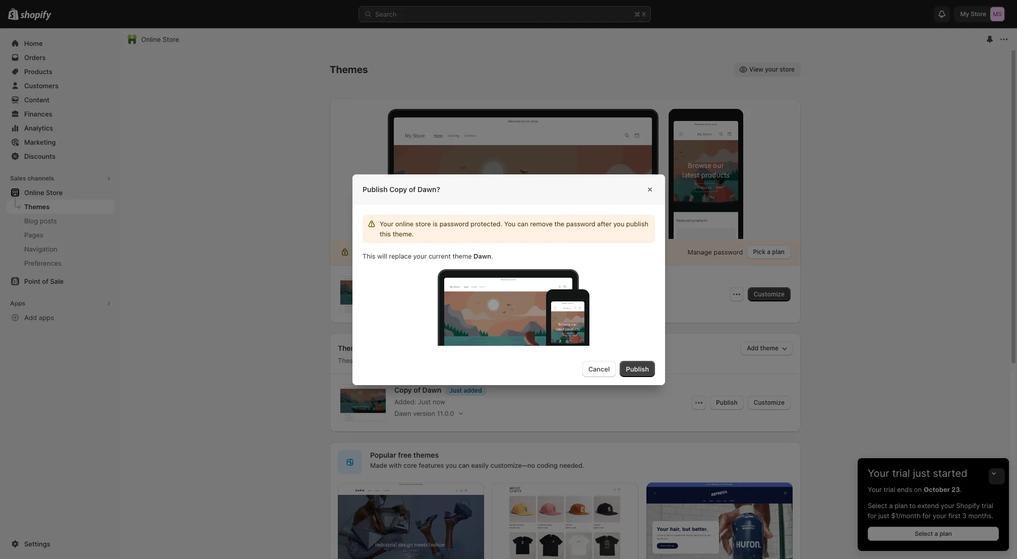 Task type: locate. For each thing, give the bounding box(es) containing it.
plan for select a plan to extend your shopify trial for just $1/month for your first 3 months.
[[895, 502, 908, 510]]

1 for from the left
[[869, 512, 877, 520]]

⌘
[[635, 10, 641, 18]]

1 horizontal spatial online
[[141, 35, 161, 43]]

1 horizontal spatial for
[[923, 512, 932, 520]]

a for select a plan
[[935, 530, 939, 538]]

online up themes
[[24, 189, 44, 197]]

1 vertical spatial just
[[879, 512, 890, 520]]

2 your from the top
[[869, 486, 883, 494]]

online store link down channels
[[6, 186, 115, 200]]

0 vertical spatial select
[[869, 502, 888, 510]]

navigation link
[[6, 242, 115, 256]]

your trial just started button
[[858, 459, 1010, 480]]

your left ends
[[869, 486, 883, 494]]

october
[[924, 486, 951, 494]]

1 vertical spatial plan
[[940, 530, 953, 538]]

started
[[934, 468, 968, 480]]

channels
[[27, 175, 54, 182]]

trial up ends
[[893, 468, 911, 480]]

1 horizontal spatial select
[[916, 530, 934, 538]]

online store link
[[141, 34, 179, 44], [6, 186, 115, 200]]

select inside select a plan to extend your shopify trial for just $1/month for your first 3 months.
[[869, 502, 888, 510]]

your up first
[[942, 502, 955, 510]]

your inside your trial just started element
[[869, 486, 883, 494]]

⌘ k
[[635, 10, 647, 18]]

0 vertical spatial just
[[914, 468, 931, 480]]

online store right online store icon
[[141, 35, 179, 43]]

1 vertical spatial online
[[24, 189, 44, 197]]

0 horizontal spatial store
[[46, 189, 63, 197]]

blog posts
[[24, 217, 57, 225]]

sales
[[10, 175, 26, 182]]

plan inside select a plan link
[[940, 530, 953, 538]]

online right online store icon
[[141, 35, 161, 43]]

a
[[890, 502, 894, 510], [935, 530, 939, 538]]

1 horizontal spatial online store link
[[141, 34, 179, 44]]

discounts link
[[6, 149, 115, 164]]

store down "sales channels" button
[[46, 189, 63, 197]]

your
[[942, 502, 955, 510], [934, 512, 947, 520]]

1 horizontal spatial just
[[914, 468, 931, 480]]

1 vertical spatial your
[[869, 486, 883, 494]]

pages link
[[6, 228, 115, 242]]

your
[[869, 468, 890, 480], [869, 486, 883, 494]]

2 vertical spatial trial
[[983, 502, 994, 510]]

for left "$1/month"
[[869, 512, 877, 520]]

0 vertical spatial plan
[[895, 502, 908, 510]]

1 vertical spatial select
[[916, 530, 934, 538]]

your inside 'your trial just started' dropdown button
[[869, 468, 890, 480]]

a down select a plan to extend your shopify trial for just $1/month for your first 3 months.
[[935, 530, 939, 538]]

1 vertical spatial online store link
[[6, 186, 115, 200]]

trial up months.
[[983, 502, 994, 510]]

online
[[141, 35, 161, 43], [24, 189, 44, 197]]

0 horizontal spatial for
[[869, 512, 877, 520]]

store right online store icon
[[163, 35, 179, 43]]

sales channels
[[10, 175, 54, 182]]

select for select a plan
[[916, 530, 934, 538]]

online store link right online store icon
[[141, 34, 179, 44]]

0 horizontal spatial a
[[890, 502, 894, 510]]

online store down channels
[[24, 189, 63, 197]]

for down extend
[[923, 512, 932, 520]]

select
[[869, 502, 888, 510], [916, 530, 934, 538]]

1 vertical spatial a
[[935, 530, 939, 538]]

1 horizontal spatial online store
[[141, 35, 179, 43]]

0 vertical spatial a
[[890, 502, 894, 510]]

0 vertical spatial store
[[163, 35, 179, 43]]

plan
[[895, 502, 908, 510], [940, 530, 953, 538]]

plan inside select a plan to extend your shopify trial for just $1/month for your first 3 months.
[[895, 502, 908, 510]]

0 vertical spatial trial
[[893, 468, 911, 480]]

select a plan to extend your shopify trial for just $1/month for your first 3 months.
[[869, 502, 994, 520]]

just left "$1/month"
[[879, 512, 890, 520]]

your left first
[[934, 512, 947, 520]]

0 horizontal spatial select
[[869, 502, 888, 510]]

1 vertical spatial trial
[[884, 486, 896, 494]]

apps
[[39, 314, 54, 322]]

add
[[24, 314, 37, 322]]

1 vertical spatial your
[[934, 512, 947, 520]]

trial
[[893, 468, 911, 480], [884, 486, 896, 494], [983, 502, 994, 510]]

0 horizontal spatial plan
[[895, 502, 908, 510]]

online store image
[[127, 34, 137, 44]]

shopify
[[957, 502, 981, 510]]

0 vertical spatial your
[[869, 468, 890, 480]]

1 your from the top
[[869, 468, 890, 480]]

add apps
[[24, 314, 54, 322]]

for
[[869, 512, 877, 520], [923, 512, 932, 520]]

trial inside dropdown button
[[893, 468, 911, 480]]

sales channels button
[[6, 172, 115, 186]]

your up the your trial ends on october 23 .
[[869, 468, 890, 480]]

plan down first
[[940, 530, 953, 538]]

1 horizontal spatial plan
[[940, 530, 953, 538]]

plan for select a plan
[[940, 530, 953, 538]]

store
[[163, 35, 179, 43], [46, 189, 63, 197]]

just inside dropdown button
[[914, 468, 931, 480]]

just
[[914, 468, 931, 480], [879, 512, 890, 520]]

a inside select a plan to extend your shopify trial for just $1/month for your first 3 months.
[[890, 502, 894, 510]]

a up "$1/month"
[[890, 502, 894, 510]]

1 vertical spatial online store
[[24, 189, 63, 197]]

23
[[952, 486, 961, 494]]

0 horizontal spatial online
[[24, 189, 44, 197]]

plan up "$1/month"
[[895, 502, 908, 510]]

0 horizontal spatial just
[[879, 512, 890, 520]]

trial left ends
[[884, 486, 896, 494]]

navigation
[[24, 245, 57, 253]]

select down select a plan to extend your shopify trial for just $1/month for your first 3 months.
[[916, 530, 934, 538]]

your trial just started element
[[858, 485, 1010, 552]]

$1/month
[[892, 512, 921, 520]]

select left to
[[869, 502, 888, 510]]

online store
[[141, 35, 179, 43], [24, 189, 63, 197]]

k
[[643, 10, 647, 18]]

to
[[910, 502, 917, 510]]

preferences
[[24, 259, 61, 267]]

shopify image
[[20, 10, 52, 21]]

1 horizontal spatial a
[[935, 530, 939, 538]]

just up on
[[914, 468, 931, 480]]

first
[[949, 512, 961, 520]]

trial for ends
[[884, 486, 896, 494]]

home
[[24, 39, 43, 47]]



Task type: describe. For each thing, give the bounding box(es) containing it.
select a plan
[[916, 530, 953, 538]]

0 vertical spatial your
[[942, 502, 955, 510]]

settings link
[[6, 537, 115, 552]]

0 vertical spatial online store
[[141, 35, 179, 43]]

2 for from the left
[[923, 512, 932, 520]]

ends
[[898, 486, 913, 494]]

0 vertical spatial online store link
[[141, 34, 179, 44]]

months.
[[969, 512, 994, 520]]

blog posts link
[[6, 214, 115, 228]]

your for your trial ends on october 23 .
[[869, 486, 883, 494]]

0 vertical spatial online
[[141, 35, 161, 43]]

home link
[[6, 36, 115, 50]]

search
[[375, 10, 397, 18]]

your trial just started
[[869, 468, 968, 480]]

just inside select a plan to extend your shopify trial for just $1/month for your first 3 months.
[[879, 512, 890, 520]]

discounts
[[24, 152, 56, 160]]

themes link
[[6, 200, 115, 214]]

1 horizontal spatial store
[[163, 35, 179, 43]]

0 horizontal spatial online store link
[[6, 186, 115, 200]]

posts
[[40, 217, 57, 225]]

themes
[[24, 203, 50, 211]]

blog
[[24, 217, 38, 225]]

your trial ends on october 23 .
[[869, 486, 963, 494]]

select for select a plan to extend your shopify trial for just $1/month for your first 3 months.
[[869, 502, 888, 510]]

1 vertical spatial store
[[46, 189, 63, 197]]

trial for just
[[893, 468, 911, 480]]

apps
[[10, 300, 25, 307]]

on
[[915, 486, 923, 494]]

.
[[961, 486, 963, 494]]

your for your trial just started
[[869, 468, 890, 480]]

apps button
[[6, 297, 115, 311]]

pages
[[24, 231, 43, 239]]

settings
[[24, 540, 50, 549]]

add apps button
[[6, 311, 115, 325]]

preferences link
[[6, 256, 115, 270]]

trial inside select a plan to extend your shopify trial for just $1/month for your first 3 months.
[[983, 502, 994, 510]]

a for select a plan to extend your shopify trial for just $1/month for your first 3 months.
[[890, 502, 894, 510]]

select a plan link
[[869, 527, 1000, 542]]

0 horizontal spatial online store
[[24, 189, 63, 197]]

extend
[[918, 502, 940, 510]]

3
[[963, 512, 967, 520]]



Task type: vqa. For each thing, say whether or not it's contained in the screenshot.
Archived link
no



